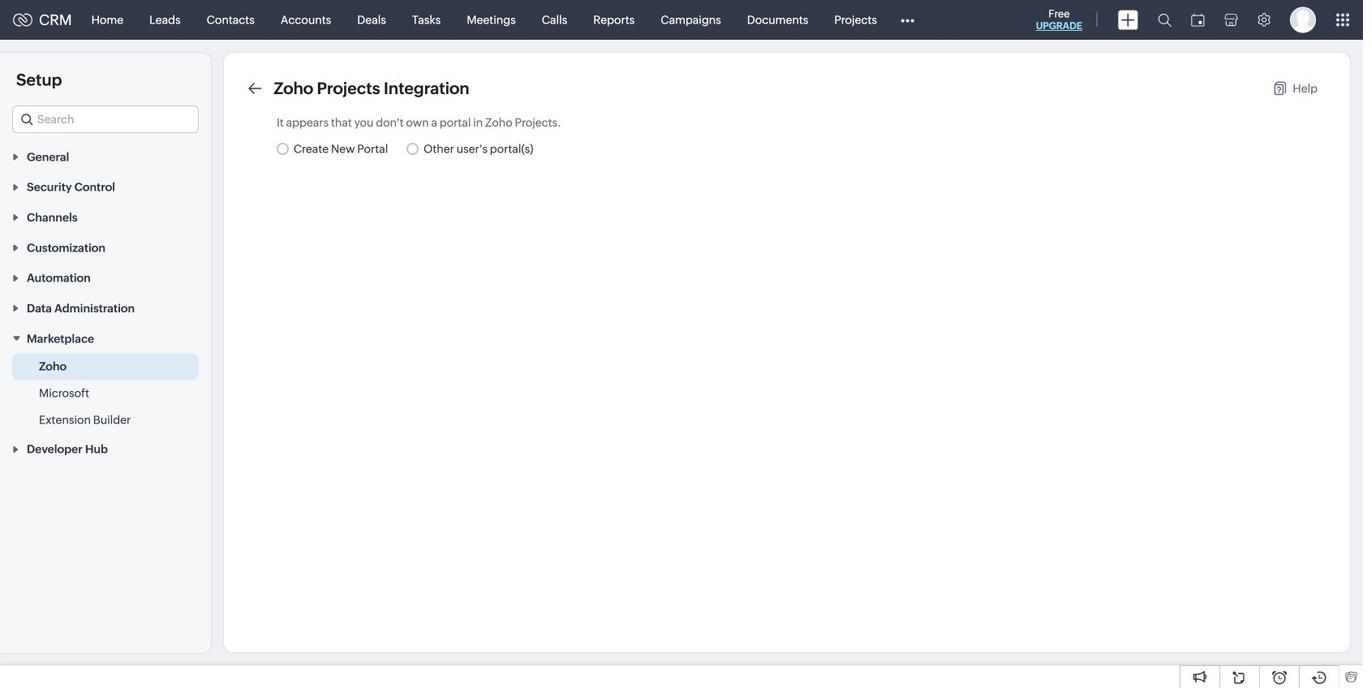 Task type: vqa. For each thing, say whether or not it's contained in the screenshot.
'Contacts' image
no



Task type: locate. For each thing, give the bounding box(es) containing it.
calendar image
[[1192, 13, 1205, 26]]

search image
[[1158, 13, 1172, 27]]

region
[[0, 353, 211, 434]]

Search text field
[[13, 106, 198, 132]]

profile element
[[1281, 0, 1326, 39]]

create menu image
[[1119, 10, 1139, 30]]

Other Modules field
[[890, 7, 925, 33]]

None field
[[12, 106, 199, 133]]

search element
[[1149, 0, 1182, 40]]



Task type: describe. For each thing, give the bounding box(es) containing it.
create menu element
[[1109, 0, 1149, 39]]

logo image
[[13, 13, 32, 26]]

profile image
[[1291, 7, 1317, 33]]



